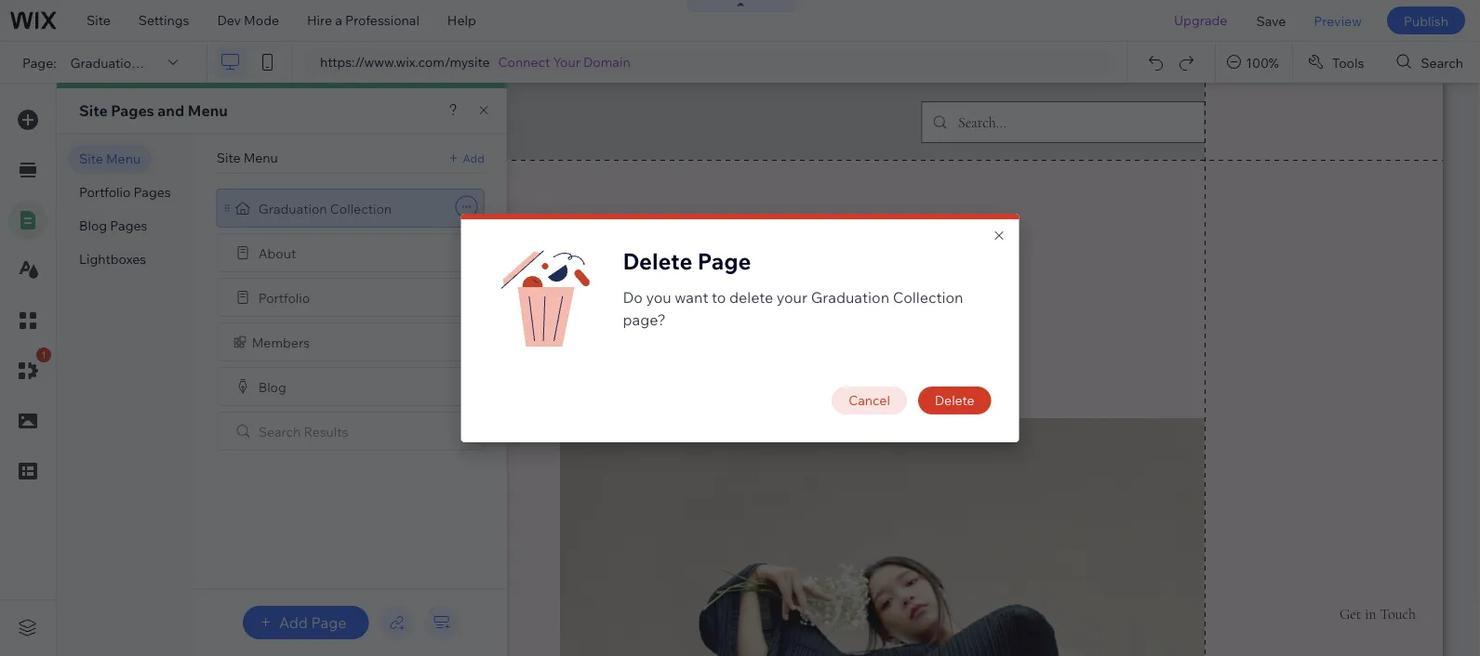 Task type: vqa. For each thing, say whether or not it's contained in the screenshot.
Https://Www.Wix.Com/Mysite
yes



Task type: describe. For each thing, give the bounding box(es) containing it.
1 horizontal spatial menu
[[188, 101, 228, 120]]

mode
[[244, 12, 279, 28]]

cancel
[[849, 393, 890, 409]]

preview
[[1314, 12, 1362, 29]]

blog for blog pages
[[79, 218, 107, 234]]

lightboxes
[[79, 251, 146, 268]]

site left and
[[79, 101, 108, 120]]

search for search results
[[258, 424, 301, 440]]

pages for portfolio
[[134, 184, 171, 201]]

delete button
[[918, 387, 991, 415]]

blog pages
[[79, 218, 147, 234]]

publish button
[[1387, 7, 1466, 34]]

preview button
[[1300, 0, 1376, 41]]

publish
[[1404, 12, 1449, 29]]

hire a professional
[[307, 12, 420, 28]]

professional
[[345, 12, 420, 28]]

0 horizontal spatial site menu
[[79, 151, 141, 167]]

delete page
[[623, 248, 751, 275]]

site up portfolio pages
[[79, 151, 103, 167]]

save
[[1257, 12, 1286, 29]]

2 horizontal spatial menu
[[243, 150, 278, 166]]

add for add
[[463, 151, 485, 165]]

do
[[623, 288, 643, 307]]

https://www.wix.com/mysite connect your domain
[[320, 54, 631, 70]]

settings
[[138, 12, 189, 28]]

and
[[158, 101, 184, 120]]

you
[[646, 288, 672, 307]]

add page button
[[243, 607, 369, 640]]

help
[[447, 12, 476, 28]]

about
[[258, 245, 296, 261]]

1 horizontal spatial site menu
[[217, 150, 278, 166]]

page for add page
[[311, 614, 347, 633]]

page?
[[623, 311, 666, 329]]

tools button
[[1293, 42, 1381, 83]]

pages for site
[[111, 101, 154, 120]]

100% button
[[1216, 42, 1292, 83]]

cancel button
[[832, 387, 907, 415]]

dev mode
[[217, 12, 279, 28]]

page for delete page
[[698, 248, 751, 275]]

your
[[553, 54, 581, 70]]

save button
[[1243, 0, 1300, 41]]

domain
[[584, 54, 631, 70]]

site left settings
[[87, 12, 111, 28]]

members
[[252, 334, 310, 351]]

1 horizontal spatial graduation
[[258, 200, 327, 217]]

want
[[675, 288, 709, 307]]

results
[[304, 424, 348, 440]]



Task type: locate. For each thing, give the bounding box(es) containing it.
collection
[[142, 54, 204, 70], [330, 200, 392, 217], [893, 288, 964, 307]]

graduation up site pages and menu
[[70, 54, 139, 70]]

0 vertical spatial blog
[[79, 218, 107, 234]]

1 vertical spatial page
[[311, 614, 347, 633]]

pages down portfolio pages
[[110, 218, 147, 234]]

1 horizontal spatial graduation collection
[[258, 200, 392, 217]]

delete right cancel
[[935, 393, 975, 409]]

graduation collection up about
[[258, 200, 392, 217]]

search
[[1421, 54, 1464, 70], [258, 424, 301, 440]]

0 vertical spatial page
[[698, 248, 751, 275]]

2 horizontal spatial graduation
[[811, 288, 890, 307]]

0 vertical spatial graduation
[[70, 54, 139, 70]]

search inside search button
[[1421, 54, 1464, 70]]

site menu
[[217, 150, 278, 166], [79, 151, 141, 167]]

0 vertical spatial pages
[[111, 101, 154, 120]]

search results
[[258, 424, 348, 440]]

portfolio pages
[[79, 184, 171, 201]]

1 horizontal spatial page
[[698, 248, 751, 275]]

0 horizontal spatial blog
[[79, 218, 107, 234]]

2 vertical spatial collection
[[893, 288, 964, 307]]

1 horizontal spatial add
[[463, 151, 485, 165]]

graduation right your
[[811, 288, 890, 307]]

pages left and
[[111, 101, 154, 120]]

blog for blog
[[258, 379, 286, 395]]

portfolio
[[79, 184, 131, 201], [258, 290, 310, 306]]

delete
[[623, 248, 693, 275], [935, 393, 975, 409]]

page inside add page button
[[311, 614, 347, 633]]

0 horizontal spatial graduation collection
[[70, 54, 204, 70]]

graduation up about
[[258, 200, 327, 217]]

0 vertical spatial add
[[463, 151, 485, 165]]

https://www.wix.com/mysite
[[320, 54, 490, 70]]

1 horizontal spatial search
[[1421, 54, 1464, 70]]

1 vertical spatial delete
[[935, 393, 975, 409]]

collection inside do you want to delete your graduation collection page?
[[893, 288, 964, 307]]

2 horizontal spatial collection
[[893, 288, 964, 307]]

0 horizontal spatial search
[[258, 424, 301, 440]]

blog up lightboxes
[[79, 218, 107, 234]]

portfolio up members
[[258, 290, 310, 306]]

0 vertical spatial search
[[1421, 54, 1464, 70]]

search for search
[[1421, 54, 1464, 70]]

search button
[[1382, 42, 1480, 83]]

0 vertical spatial delete
[[623, 248, 693, 275]]

delete up you
[[623, 248, 693, 275]]

add page
[[279, 614, 347, 633]]

upgrade
[[1174, 12, 1228, 28]]

to
[[712, 288, 726, 307]]

0 horizontal spatial graduation
[[70, 54, 139, 70]]

1 horizontal spatial blog
[[258, 379, 286, 395]]

0 horizontal spatial delete
[[623, 248, 693, 275]]

pages
[[111, 101, 154, 120], [134, 184, 171, 201], [110, 218, 147, 234]]

0 horizontal spatial menu
[[106, 151, 141, 167]]

0 vertical spatial portfolio
[[79, 184, 131, 201]]

0 horizontal spatial collection
[[142, 54, 204, 70]]

your
[[777, 288, 808, 307]]

graduation
[[70, 54, 139, 70], [258, 200, 327, 217], [811, 288, 890, 307]]

graduation collection
[[70, 54, 204, 70], [258, 200, 392, 217]]

page
[[698, 248, 751, 275], [311, 614, 347, 633]]

1 vertical spatial search
[[258, 424, 301, 440]]

add
[[463, 151, 485, 165], [279, 614, 308, 633]]

1 horizontal spatial portfolio
[[258, 290, 310, 306]]

tools
[[1332, 54, 1364, 70]]

site pages and menu
[[79, 101, 228, 120]]

pages for blog
[[110, 218, 147, 234]]

search left results
[[258, 424, 301, 440]]

a
[[335, 12, 342, 28]]

connect
[[498, 54, 550, 70]]

blog
[[79, 218, 107, 234], [258, 379, 286, 395]]

delete
[[730, 288, 773, 307]]

portfolio for portfolio pages
[[79, 184, 131, 201]]

delete inside button
[[935, 393, 975, 409]]

site down site pages and menu
[[217, 150, 241, 166]]

1 vertical spatial add
[[279, 614, 308, 633]]

1 horizontal spatial delete
[[935, 393, 975, 409]]

100%
[[1246, 54, 1279, 70]]

1 horizontal spatial collection
[[330, 200, 392, 217]]

1 vertical spatial collection
[[330, 200, 392, 217]]

graduation inside do you want to delete your graduation collection page?
[[811, 288, 890, 307]]

0 horizontal spatial portfolio
[[79, 184, 131, 201]]

portfolio for portfolio
[[258, 290, 310, 306]]

pages up blog pages
[[134, 184, 171, 201]]

portfolio up blog pages
[[79, 184, 131, 201]]

0 vertical spatial collection
[[142, 54, 204, 70]]

blog down members
[[258, 379, 286, 395]]

site
[[87, 12, 111, 28], [79, 101, 108, 120], [217, 150, 241, 166], [79, 151, 103, 167]]

1 vertical spatial graduation collection
[[258, 200, 392, 217]]

0 horizontal spatial page
[[311, 614, 347, 633]]

1 vertical spatial portfolio
[[258, 290, 310, 306]]

add for add page
[[279, 614, 308, 633]]

search down "publish"
[[1421, 54, 1464, 70]]

graduation collection down settings
[[70, 54, 204, 70]]

add inside add page button
[[279, 614, 308, 633]]

do you want to delete your graduation collection page?
[[623, 288, 964, 329]]

1 vertical spatial blog
[[258, 379, 286, 395]]

2 vertical spatial pages
[[110, 218, 147, 234]]

1 vertical spatial pages
[[134, 184, 171, 201]]

2 vertical spatial graduation
[[811, 288, 890, 307]]

1 vertical spatial graduation
[[258, 200, 327, 217]]

0 horizontal spatial add
[[279, 614, 308, 633]]

0 vertical spatial graduation collection
[[70, 54, 204, 70]]

menu
[[188, 101, 228, 120], [243, 150, 278, 166], [106, 151, 141, 167]]

delete for delete page
[[623, 248, 693, 275]]

dev
[[217, 12, 241, 28]]

hire
[[307, 12, 332, 28]]

delete for delete
[[935, 393, 975, 409]]



